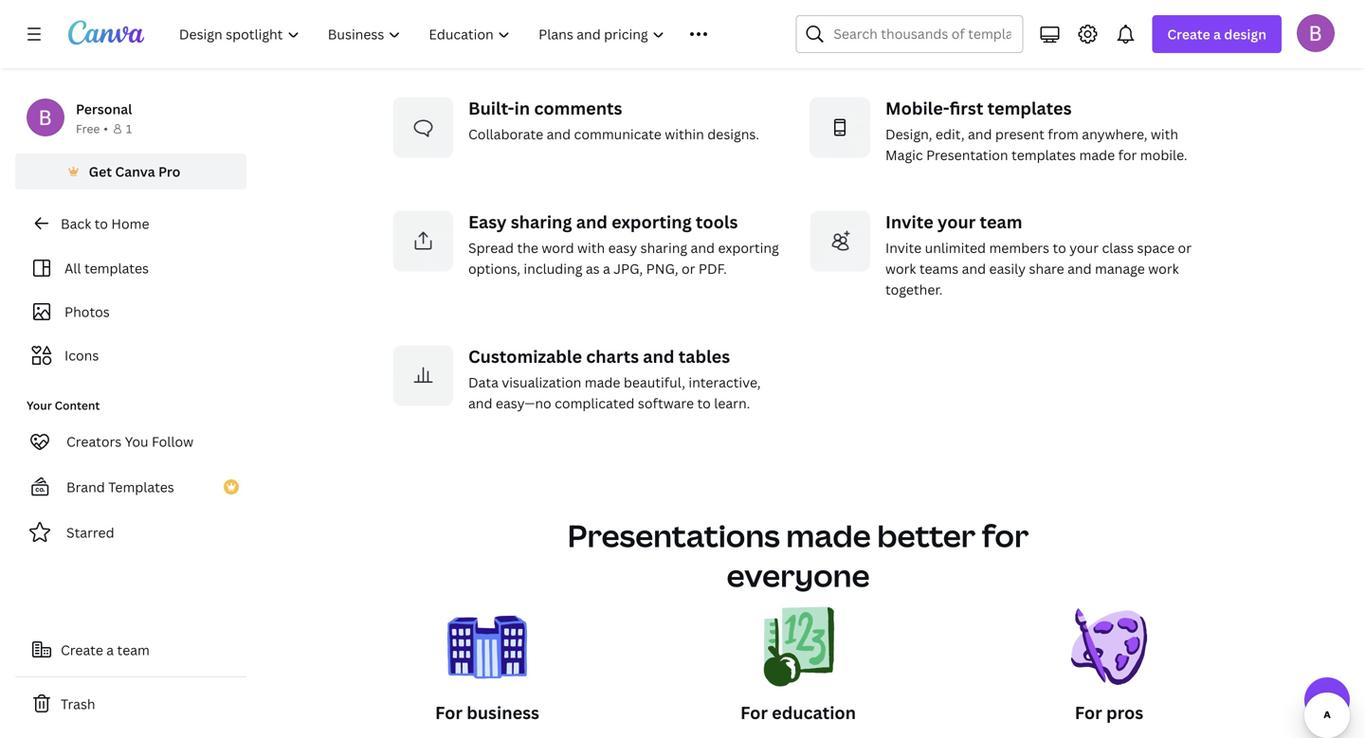 Task type: locate. For each thing, give the bounding box(es) containing it.
0 vertical spatial invite
[[886, 211, 934, 234]]

and inside mobile-first templates design, edit, and present from anywhere, with magic presentation templates made for mobile.
[[968, 125, 993, 143]]

1 vertical spatial for
[[982, 516, 1030, 557]]

create up trash
[[61, 642, 103, 660]]

1 vertical spatial made
[[585, 374, 621, 392]]

communicate
[[574, 125, 662, 143]]

exporting down tools
[[718, 239, 779, 257]]

1 horizontal spatial with
[[1151, 125, 1179, 143]]

2 invite from the top
[[886, 239, 922, 257]]

beautiful,
[[624, 374, 686, 392]]

for right better
[[982, 516, 1030, 557]]

data
[[469, 374, 499, 392]]

sharing up the
[[511, 211, 572, 234]]

1 horizontal spatial exporting
[[718, 239, 779, 257]]

for pros image
[[1070, 608, 1150, 702]]

1 vertical spatial create
[[61, 642, 103, 660]]

for education image
[[759, 608, 839, 702]]

2 horizontal spatial a
[[1214, 25, 1222, 43]]

0 horizontal spatial exporting
[[612, 211, 692, 234]]

0 vertical spatial with
[[1151, 125, 1179, 143]]

0 horizontal spatial create
[[61, 642, 103, 660]]

within
[[665, 125, 705, 143]]

anywhere,
[[1083, 125, 1148, 143]]

easy sharing and exporting tools image
[[393, 211, 453, 272]]

sharing up png,
[[641, 239, 688, 257]]

photos
[[65, 303, 110, 321]]

2 vertical spatial made
[[787, 516, 871, 557]]

2 work from the left
[[1149, 260, 1180, 278]]

2 vertical spatial a
[[107, 642, 114, 660]]

team inside invite your team invite unlimited members to your class space or work teams and easily share and manage work together.
[[980, 211, 1023, 234]]

to up share
[[1053, 239, 1067, 257]]

templates
[[108, 479, 174, 497]]

a for team
[[107, 642, 114, 660]]

photos link
[[27, 294, 235, 330]]

for business image
[[448, 608, 527, 702]]

1 vertical spatial team
[[117, 642, 150, 660]]

a inside button
[[107, 642, 114, 660]]

design,
[[886, 125, 933, 143]]

0 vertical spatial or
[[1179, 239, 1192, 257]]

0 vertical spatial a
[[1214, 25, 1222, 43]]

and inside built-in comments collaborate and communicate within designs.
[[547, 125, 571, 143]]

space
[[1138, 239, 1175, 257]]

exporting
[[612, 211, 692, 234], [718, 239, 779, 257]]

team inside 'create a team' button
[[117, 642, 150, 660]]

to left learn.
[[698, 395, 711, 413]]

invite up teams
[[886, 239, 922, 257]]

unlimited
[[925, 239, 987, 257]]

free •
[[76, 121, 108, 137]]

invite up unlimited
[[886, 211, 934, 234]]

2 horizontal spatial for
[[1075, 702, 1103, 725]]

jpg,
[[614, 260, 643, 278]]

with up the as on the top left of page
[[578, 239, 605, 257]]

sharing
[[511, 211, 572, 234], [641, 239, 688, 257]]

work up together.
[[886, 260, 917, 278]]

with up mobile.
[[1151, 125, 1179, 143]]

1 vertical spatial with
[[578, 239, 605, 257]]

0 vertical spatial made
[[1080, 146, 1116, 164]]

Search search field
[[834, 16, 1012, 52]]

create left design
[[1168, 25, 1211, 43]]

and up presentation
[[968, 125, 993, 143]]

team
[[980, 211, 1023, 234], [117, 642, 150, 660]]

with inside mobile-first templates design, edit, and present from anywhere, with magic presentation templates made for mobile.
[[1151, 125, 1179, 143]]

to inside invite your team invite unlimited members to your class space or work teams and easily share and manage work together.
[[1053, 239, 1067, 257]]

1 horizontal spatial for
[[741, 702, 768, 725]]

or left pdf.
[[682, 260, 696, 278]]

0 vertical spatial templates
[[988, 97, 1072, 120]]

1 horizontal spatial your
[[1070, 239, 1099, 257]]

1 vertical spatial or
[[682, 260, 696, 278]]

1 horizontal spatial sharing
[[641, 239, 688, 257]]

creators
[[66, 433, 122, 451]]

a left design
[[1214, 25, 1222, 43]]

create
[[1168, 25, 1211, 43], [61, 642, 103, 660]]

1 horizontal spatial a
[[603, 260, 611, 278]]

1 vertical spatial to
[[1053, 239, 1067, 257]]

personal
[[76, 100, 132, 118]]

1 work from the left
[[886, 260, 917, 278]]

for
[[435, 702, 463, 725], [741, 702, 768, 725], [1075, 702, 1103, 725]]

class
[[1103, 239, 1135, 257]]

to right 'back'
[[95, 215, 108, 233]]

for left business
[[435, 702, 463, 725]]

1 invite from the top
[[886, 211, 934, 234]]

2 horizontal spatial to
[[1053, 239, 1067, 257]]

for inside mobile-first templates design, edit, and present from anywhere, with magic presentation templates made for mobile.
[[1119, 146, 1138, 164]]

None search field
[[796, 15, 1024, 53]]

from
[[1048, 125, 1079, 143]]

0 horizontal spatial a
[[107, 642, 114, 660]]

get canva pro button
[[15, 154, 247, 190]]

0 vertical spatial exporting
[[612, 211, 692, 234]]

templates down the from
[[1012, 146, 1077, 164]]

mobile-first templates image
[[810, 97, 871, 158]]

1 horizontal spatial work
[[1149, 260, 1180, 278]]

create inside dropdown button
[[1168, 25, 1211, 43]]

1 vertical spatial exporting
[[718, 239, 779, 257]]

comments
[[534, 97, 623, 120]]

in
[[515, 97, 530, 120]]

your
[[938, 211, 976, 234], [1070, 239, 1099, 257]]

mobile-
[[886, 97, 950, 120]]

built-
[[469, 97, 515, 120]]

content
[[55, 398, 100, 414]]

brand
[[66, 479, 105, 497]]

0 horizontal spatial sharing
[[511, 211, 572, 234]]

0 horizontal spatial for
[[982, 516, 1030, 557]]

3 for from the left
[[1075, 702, 1103, 725]]

better
[[878, 516, 976, 557]]

to
[[95, 215, 108, 233], [1053, 239, 1067, 257], [698, 395, 711, 413]]

presentations
[[568, 516, 780, 557]]

2 vertical spatial templates
[[84, 259, 149, 277]]

create a design
[[1168, 25, 1267, 43]]

templates right all
[[84, 259, 149, 277]]

2 vertical spatial to
[[698, 395, 711, 413]]

back to home link
[[15, 205, 247, 243]]

team up trash link
[[117, 642, 150, 660]]

invite
[[886, 211, 934, 234], [886, 239, 922, 257]]

for education
[[741, 702, 857, 725]]

back to home
[[61, 215, 149, 233]]

team for a
[[117, 642, 150, 660]]

tools
[[696, 211, 738, 234]]

for left the pros
[[1075, 702, 1103, 725]]

complicated
[[555, 395, 635, 413]]

for left education
[[741, 702, 768, 725]]

and down comments at the left
[[547, 125, 571, 143]]

0 horizontal spatial to
[[95, 215, 108, 233]]

education
[[772, 702, 857, 725]]

0 horizontal spatial work
[[886, 260, 917, 278]]

0 vertical spatial to
[[95, 215, 108, 233]]

create for create a design
[[1168, 25, 1211, 43]]

1 for from the left
[[435, 702, 463, 725]]

1 horizontal spatial to
[[698, 395, 711, 413]]

0 vertical spatial for
[[1119, 146, 1138, 164]]

1 horizontal spatial team
[[980, 211, 1023, 234]]

top level navigation element
[[167, 15, 751, 53], [167, 15, 751, 53]]

easily
[[990, 260, 1026, 278]]

for down anywhere,
[[1119, 146, 1138, 164]]

1 vertical spatial invite
[[886, 239, 922, 257]]

exporting up easy
[[612, 211, 692, 234]]

1 horizontal spatial or
[[1179, 239, 1192, 257]]

business
[[467, 702, 540, 725]]

or
[[1179, 239, 1192, 257], [682, 260, 696, 278]]

1 horizontal spatial for
[[1119, 146, 1138, 164]]

charts
[[586, 345, 639, 369]]

your left class
[[1070, 239, 1099, 257]]

1 vertical spatial a
[[603, 260, 611, 278]]

mobile-first templates design, edit, and present from anywhere, with magic presentation templates made for mobile.
[[886, 97, 1188, 164]]

or right space at the right top of the page
[[1179, 239, 1192, 257]]

0 horizontal spatial made
[[585, 374, 621, 392]]

and up beautiful,
[[643, 345, 675, 369]]

templates up present
[[988, 97, 1072, 120]]

work down space at the right top of the page
[[1149, 260, 1180, 278]]

0 horizontal spatial with
[[578, 239, 605, 257]]

home
[[111, 215, 149, 233]]

0 horizontal spatial or
[[682, 260, 696, 278]]

with
[[1151, 125, 1179, 143], [578, 239, 605, 257]]

brand templates link
[[15, 469, 247, 507]]

1 horizontal spatial create
[[1168, 25, 1211, 43]]

team up members at the right of the page
[[980, 211, 1023, 234]]

your up unlimited
[[938, 211, 976, 234]]

1 horizontal spatial made
[[787, 516, 871, 557]]

0 vertical spatial create
[[1168, 25, 1211, 43]]

a inside dropdown button
[[1214, 25, 1222, 43]]

word
[[542, 239, 574, 257]]

spread
[[469, 239, 514, 257]]

0 vertical spatial team
[[980, 211, 1023, 234]]

all templates link
[[27, 250, 235, 286]]

pdf.
[[699, 260, 727, 278]]

0 vertical spatial sharing
[[511, 211, 572, 234]]

2 horizontal spatial made
[[1080, 146, 1116, 164]]

a
[[1214, 25, 1222, 43], [603, 260, 611, 278], [107, 642, 114, 660]]

create inside button
[[61, 642, 103, 660]]

2 for from the left
[[741, 702, 768, 725]]

0 horizontal spatial team
[[117, 642, 150, 660]]

all
[[65, 259, 81, 277]]

software
[[638, 395, 694, 413]]

and up pdf.
[[691, 239, 715, 257]]

made
[[1080, 146, 1116, 164], [585, 374, 621, 392], [787, 516, 871, 557]]

1 vertical spatial your
[[1070, 239, 1099, 257]]

pros
[[1107, 702, 1144, 725]]

for for for business
[[435, 702, 463, 725]]

0 horizontal spatial your
[[938, 211, 976, 234]]

0 horizontal spatial for
[[435, 702, 463, 725]]

pro
[[158, 163, 181, 181]]

manage
[[1096, 260, 1146, 278]]

a up trash link
[[107, 642, 114, 660]]

or inside easy sharing and exporting tools spread the word with easy sharing and exporting options, including as a jpg, png, or pdf.
[[682, 260, 696, 278]]

a right the as on the top left of page
[[603, 260, 611, 278]]

for for for education
[[741, 702, 768, 725]]

work
[[886, 260, 917, 278], [1149, 260, 1180, 278]]

everyone
[[727, 555, 870, 597]]

and
[[547, 125, 571, 143], [968, 125, 993, 143], [576, 211, 608, 234], [691, 239, 715, 257], [962, 260, 987, 278], [1068, 260, 1092, 278], [643, 345, 675, 369], [469, 395, 493, 413]]



Task type: describe. For each thing, give the bounding box(es) containing it.
0 vertical spatial your
[[938, 211, 976, 234]]

and down unlimited
[[962, 260, 987, 278]]

for pros
[[1075, 702, 1144, 725]]

and up the as on the top left of page
[[576, 211, 608, 234]]

built-in comments collaborate and communicate within designs.
[[469, 97, 760, 143]]

a for design
[[1214, 25, 1222, 43]]

to inside 'customizable charts and tables data visualization made beautiful, interactive, and easy—no complicated software to learn.'
[[698, 395, 711, 413]]

together.
[[886, 281, 943, 299]]

get
[[89, 163, 112, 181]]

back
[[61, 215, 91, 233]]

customizable charts and tables image
[[393, 346, 453, 406]]

png,
[[647, 260, 679, 278]]

design
[[1225, 25, 1267, 43]]

made inside 'customizable charts and tables data visualization made beautiful, interactive, and easy—no complicated software to learn.'
[[585, 374, 621, 392]]

a inside easy sharing and exporting tools spread the word with easy sharing and exporting options, including as a jpg, png, or pdf.
[[603, 260, 611, 278]]

share
[[1030, 260, 1065, 278]]

your content
[[27, 398, 100, 414]]

canva
[[115, 163, 155, 181]]

easy sharing and exporting tools spread the word with easy sharing and exporting options, including as a jpg, png, or pdf.
[[469, 211, 779, 278]]

brand templates
[[66, 479, 174, 497]]

made inside "presentations made better for everyone"
[[787, 516, 871, 557]]

trash link
[[15, 686, 247, 724]]

follow
[[152, 433, 194, 451]]

presentations made better for everyone
[[568, 516, 1030, 597]]

magic
[[886, 146, 924, 164]]

tables
[[679, 345, 731, 369]]

easy—no
[[496, 395, 552, 413]]

easy
[[609, 239, 638, 257]]

invite your team invite unlimited members to your class space or work teams and easily share and manage work together.
[[886, 211, 1192, 299]]

built-in comments image
[[393, 97, 453, 158]]

the
[[517, 239, 539, 257]]

customizable
[[469, 345, 582, 369]]

creators you follow
[[66, 433, 194, 451]]

free
[[76, 121, 100, 137]]

icons link
[[27, 338, 235, 374]]

learn.
[[714, 395, 751, 413]]

get canva pro
[[89, 163, 181, 181]]

starred link
[[15, 514, 247, 552]]

icons
[[65, 347, 99, 365]]

and down data
[[469, 395, 493, 413]]

create a design button
[[1153, 15, 1282, 53]]

members
[[990, 239, 1050, 257]]

mobile.
[[1141, 146, 1188, 164]]

interactive,
[[689, 374, 761, 392]]

designs.
[[708, 125, 760, 143]]

for inside "presentations made better for everyone"
[[982, 516, 1030, 557]]

bob builder image
[[1298, 14, 1336, 52]]

including
[[524, 260, 583, 278]]

create a team
[[61, 642, 150, 660]]

customizable charts and tables data visualization made beautiful, interactive, and easy—no complicated software to learn.
[[469, 345, 761, 413]]

1
[[126, 121, 132, 137]]

all templates
[[65, 259, 149, 277]]

•
[[104, 121, 108, 137]]

with inside easy sharing and exporting tools spread the word with easy sharing and exporting options, including as a jpg, png, or pdf.
[[578, 239, 605, 257]]

1 vertical spatial sharing
[[641, 239, 688, 257]]

visualization
[[502, 374, 582, 392]]

or inside invite your team invite unlimited members to your class space or work teams and easily share and manage work together.
[[1179, 239, 1192, 257]]

teams
[[920, 260, 959, 278]]

invite your team image
[[810, 211, 871, 272]]

for business
[[435, 702, 540, 725]]

you
[[125, 433, 149, 451]]

your
[[27, 398, 52, 414]]

presentation
[[927, 146, 1009, 164]]

and right share
[[1068, 260, 1092, 278]]

first
[[950, 97, 984, 120]]

present
[[996, 125, 1045, 143]]

as
[[586, 260, 600, 278]]

team for your
[[980, 211, 1023, 234]]

creators you follow link
[[15, 423, 247, 461]]

create a team button
[[15, 632, 247, 670]]

collaborate
[[469, 125, 544, 143]]

made inside mobile-first templates design, edit, and present from anywhere, with magic presentation templates made for mobile.
[[1080, 146, 1116, 164]]

1 vertical spatial templates
[[1012, 146, 1077, 164]]

starred
[[66, 524, 114, 542]]

trash
[[61, 696, 95, 714]]

easy
[[469, 211, 507, 234]]

create for create a team
[[61, 642, 103, 660]]

options,
[[469, 260, 521, 278]]

for for for pros
[[1075, 702, 1103, 725]]



Task type: vqa. For each thing, say whether or not it's contained in the screenshot.
business
yes



